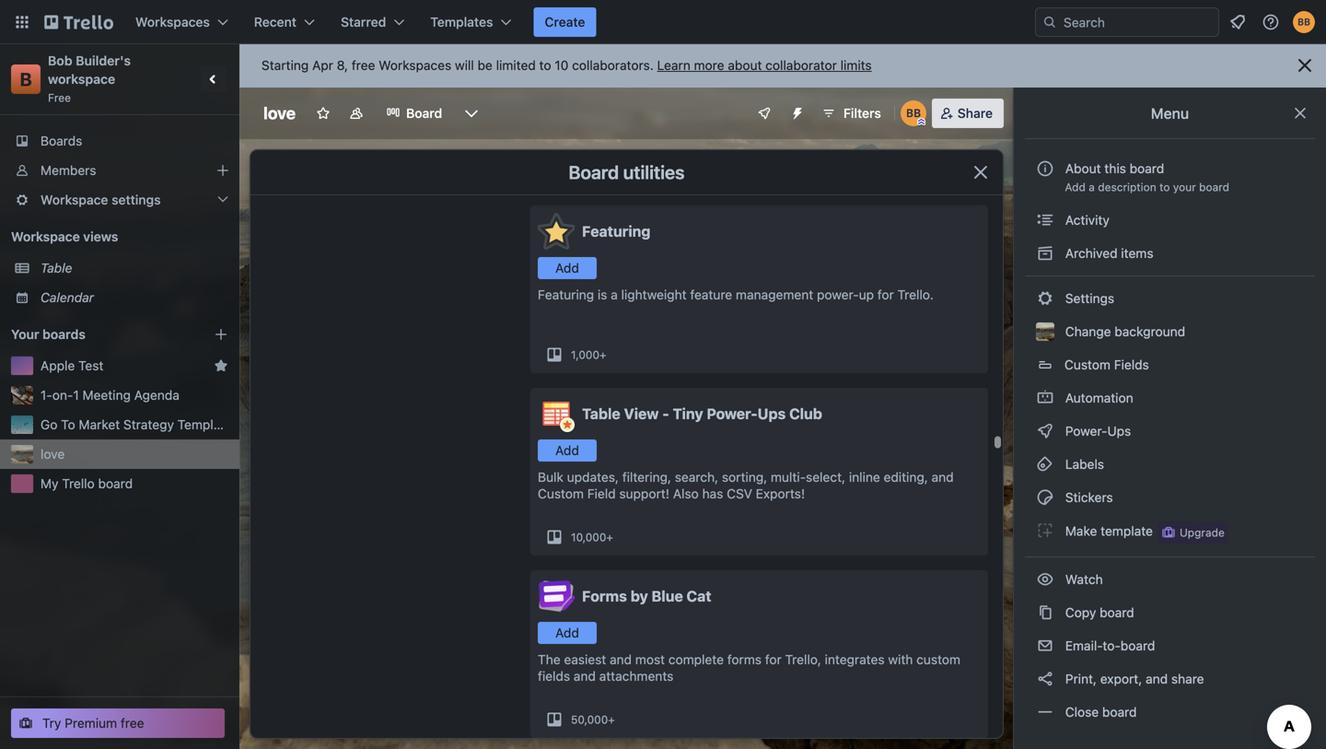 Task type: describe. For each thing, give the bounding box(es) containing it.
try premium free
[[42, 715, 144, 731]]

workspaces button
[[124, 7, 239, 37]]

recent button
[[243, 7, 326, 37]]

bulk updates, filtering, search, sorting, multi-select, inline editing, and custom field support! also has csv exports!
[[538, 469, 954, 501]]

activity
[[1062, 212, 1110, 228]]

primary element
[[0, 0, 1327, 44]]

workspace for workspace settings
[[41, 192, 108, 207]]

my
[[41, 476, 59, 491]]

to-
[[1103, 638, 1121, 653]]

add for table view - tiny power-ups club
[[556, 443, 579, 458]]

workspace settings button
[[0, 185, 240, 215]]

template
[[178, 417, 232, 432]]

this member is an admin of this board. image
[[918, 118, 926, 126]]

complete
[[669, 652, 724, 667]]

power-ups link
[[1026, 416, 1316, 446]]

board utilities
[[569, 161, 685, 183]]

support!
[[620, 486, 670, 501]]

0 vertical spatial to
[[540, 58, 552, 73]]

try premium free button
[[11, 709, 225, 738]]

add for featuring
[[556, 260, 579, 275]]

custom inside bulk updates, filtering, search, sorting, multi-select, inline editing, and custom field support! also has csv exports!
[[538, 486, 584, 501]]

Board name text field
[[254, 99, 305, 128]]

custom fields button
[[1026, 350, 1316, 380]]

agenda
[[134, 387, 180, 403]]

and up attachments
[[610, 652, 632, 667]]

love inside text box
[[264, 103, 296, 123]]

cat
[[687, 587, 712, 605]]

close board
[[1062, 704, 1138, 720]]

learn more about collaborator limits link
[[658, 58, 872, 73]]

boards
[[41, 133, 82, 148]]

close
[[1066, 704, 1099, 720]]

add inside about this board add a description to your board
[[1065, 181, 1086, 193]]

sm image for copy board
[[1037, 604, 1055, 622]]

views
[[83, 229, 118, 244]]

featuring is a lightweight feature management power-up for trello.
[[538, 287, 934, 302]]

apple test link
[[41, 357, 206, 375]]

for inside the easiest and most complete forms for trello, integrates with custom fields and attachments
[[766, 652, 782, 667]]

archived
[[1066, 246, 1118, 261]]

the
[[538, 652, 561, 667]]

board inside email-to-board link
[[1121, 638, 1156, 653]]

sm image for automation
[[1037, 389, 1055, 407]]

test
[[78, 358, 104, 373]]

custom fields
[[1065, 357, 1150, 372]]

free inside button
[[121, 715, 144, 731]]

apr
[[312, 58, 333, 73]]

boards link
[[0, 126, 240, 156]]

love link
[[41, 445, 229, 463]]

boards
[[42, 327, 86, 342]]

about
[[1066, 161, 1102, 176]]

bulk
[[538, 469, 564, 485]]

sm image for watch
[[1037, 570, 1055, 589]]

table link
[[41, 259, 229, 277]]

table for table
[[41, 260, 72, 275]]

integrates
[[825, 652, 885, 667]]

1
[[73, 387, 79, 403]]

collaborators.
[[572, 58, 654, 73]]

add button for featuring
[[538, 257, 597, 279]]

by
[[631, 587, 648, 605]]

apple test
[[41, 358, 104, 373]]

exports!
[[756, 486, 805, 501]]

my trello board link
[[41, 475, 229, 493]]

utilities
[[623, 161, 685, 183]]

make
[[1066, 524, 1098, 539]]

calendar
[[41, 290, 94, 305]]

0 vertical spatial free
[[352, 58, 375, 73]]

sm image for email-to-board
[[1037, 637, 1055, 655]]

learn
[[658, 58, 691, 73]]

board inside close board link
[[1103, 704, 1138, 720]]

my trello board
[[41, 476, 133, 491]]

custom inside button
[[1065, 357, 1111, 372]]

about this board add a description to your board
[[1065, 161, 1230, 193]]

custom
[[917, 652, 961, 667]]

csv
[[727, 486, 753, 501]]

upgrade button
[[1158, 522, 1229, 544]]

0 notifications image
[[1227, 11, 1249, 33]]

calendar link
[[41, 288, 229, 307]]

labels
[[1062, 457, 1105, 472]]

power-ups
[[1062, 423, 1135, 439]]

workspace visible image
[[349, 106, 364, 121]]

10
[[555, 58, 569, 73]]

workspaces inside popup button
[[135, 14, 210, 29]]

sm image for activity
[[1037, 211, 1055, 229]]

on-
[[52, 387, 73, 403]]

workspace navigation collapse icon image
[[201, 66, 227, 92]]

filters button
[[816, 99, 887, 128]]

print,
[[1066, 671, 1097, 686]]

management
[[736, 287, 814, 302]]

starting apr 8, free workspaces will be limited to 10 collaborators. learn more about collaborator limits
[[262, 58, 872, 73]]

members link
[[0, 156, 240, 185]]

attachments
[[600, 668, 674, 684]]

1 vertical spatial a
[[611, 287, 618, 302]]

archived items link
[[1026, 239, 1316, 268]]

bob
[[48, 53, 72, 68]]

sm image for settings
[[1037, 289, 1055, 308]]

has
[[703, 486, 724, 501]]

back to home image
[[44, 7, 113, 37]]

sorting,
[[722, 469, 768, 485]]

1-on-1 meeting agenda
[[41, 387, 180, 403]]

0 vertical spatial for
[[878, 287, 894, 302]]

items
[[1122, 246, 1154, 261]]

upgrade
[[1180, 526, 1225, 539]]

0 vertical spatial ups
[[758, 405, 786, 422]]

customize views image
[[463, 104, 481, 123]]

fields
[[538, 668, 570, 684]]

export,
[[1101, 671, 1143, 686]]

your
[[11, 327, 39, 342]]

automation
[[1062, 390, 1134, 405]]



Task type: vqa. For each thing, say whether or not it's contained in the screenshot.
Workspace views's Workspace
yes



Task type: locate. For each thing, give the bounding box(es) containing it.
add button up easiest
[[538, 622, 597, 644]]

1 vertical spatial bob builder (bobbuilder40) image
[[901, 100, 927, 126]]

1 vertical spatial +
[[607, 531, 614, 544]]

add button for table view - tiny power-ups club
[[538, 440, 597, 462]]

0 vertical spatial bob builder (bobbuilder40) image
[[1294, 11, 1316, 33]]

1 horizontal spatial free
[[352, 58, 375, 73]]

close board link
[[1026, 697, 1316, 727]]

0 vertical spatial featuring
[[582, 223, 651, 240]]

1 vertical spatial workspace
[[11, 229, 80, 244]]

4 sm image from the top
[[1037, 522, 1055, 540]]

power- inside power-ups link
[[1066, 423, 1108, 439]]

email-to-board
[[1062, 638, 1156, 653]]

0 vertical spatial a
[[1089, 181, 1095, 193]]

0 horizontal spatial free
[[121, 715, 144, 731]]

1 vertical spatial workspaces
[[379, 58, 452, 73]]

stickers
[[1062, 490, 1114, 505]]

sm image for make template
[[1037, 522, 1055, 540]]

add up 1,000
[[556, 260, 579, 275]]

sm image left labels at the right bottom of page
[[1037, 455, 1055, 474]]

and inside print, export, and share link
[[1146, 671, 1168, 686]]

board down export,
[[1103, 704, 1138, 720]]

board up description
[[1130, 161, 1165, 176]]

board left utilities
[[569, 161, 619, 183]]

limited
[[496, 58, 536, 73]]

premium
[[65, 715, 117, 731]]

add button up bulk
[[538, 440, 597, 462]]

2 sm image from the top
[[1037, 244, 1055, 263]]

trello.
[[898, 287, 934, 302]]

sm image left activity
[[1037, 211, 1055, 229]]

a right is
[[611, 287, 618, 302]]

board for board utilities
[[569, 161, 619, 183]]

change background
[[1062, 324, 1186, 339]]

sm image inside power-ups link
[[1037, 422, 1055, 440]]

featuring left is
[[538, 287, 594, 302]]

1 sm image from the top
[[1037, 289, 1055, 308]]

power ups image
[[757, 106, 772, 121]]

1 vertical spatial love
[[41, 446, 65, 462]]

board right your
[[1200, 181, 1230, 193]]

board up print, export, and share
[[1121, 638, 1156, 653]]

workspace for workspace views
[[11, 229, 80, 244]]

and left the share
[[1146, 671, 1168, 686]]

bob builder's workspace link
[[48, 53, 134, 87]]

sm image inside watch link
[[1037, 570, 1055, 589]]

view
[[624, 405, 659, 422]]

love inside "link"
[[41, 446, 65, 462]]

templates button
[[419, 7, 523, 37]]

free right premium
[[121, 715, 144, 731]]

sm image inside activity "link"
[[1037, 211, 1055, 229]]

+ for forms
[[608, 713, 615, 726]]

your boards
[[11, 327, 86, 342]]

custom down change
[[1065, 357, 1111, 372]]

menu
[[1152, 105, 1190, 122]]

for right up
[[878, 287, 894, 302]]

1 vertical spatial ups
[[1108, 423, 1132, 439]]

table view - tiny power-ups club
[[582, 405, 823, 422]]

stickers link
[[1026, 483, 1316, 512]]

go
[[41, 417, 58, 432]]

free right 8,
[[352, 58, 375, 73]]

bob builder (bobbuilder40) image right the filters
[[901, 100, 927, 126]]

watch
[[1062, 572, 1107, 587]]

8,
[[337, 58, 348, 73]]

featuring for featuring is a lightweight feature management power-up for trello.
[[538, 287, 594, 302]]

featuring down the board utilities
[[582, 223, 651, 240]]

free
[[48, 91, 71, 104]]

0 vertical spatial board
[[406, 105, 442, 121]]

sm image for labels
[[1037, 455, 1055, 474]]

sm image left close
[[1037, 703, 1055, 721]]

this
[[1105, 161, 1127, 176]]

4 sm image from the top
[[1037, 455, 1055, 474]]

3 sm image from the top
[[1037, 488, 1055, 507]]

sm image inside settings link
[[1037, 289, 1055, 308]]

inline
[[849, 469, 881, 485]]

6 sm image from the top
[[1037, 637, 1055, 655]]

also
[[673, 486, 699, 501]]

1 horizontal spatial workspaces
[[379, 58, 452, 73]]

filters
[[844, 105, 882, 121]]

sm image for close board
[[1037, 703, 1055, 721]]

1 horizontal spatial to
[[1160, 181, 1171, 193]]

2 vertical spatial +
[[608, 713, 615, 726]]

sm image inside copy board "link"
[[1037, 604, 1055, 622]]

a inside about this board add a description to your board
[[1089, 181, 1095, 193]]

sm image
[[1037, 289, 1055, 308], [1037, 422, 1055, 440], [1037, 488, 1055, 507], [1037, 522, 1055, 540], [1037, 570, 1055, 589], [1037, 703, 1055, 721]]

add down about
[[1065, 181, 1086, 193]]

power- right tiny
[[707, 405, 758, 422]]

+ down 'field'
[[607, 531, 614, 544]]

board
[[406, 105, 442, 121], [569, 161, 619, 183]]

ups down automation
[[1108, 423, 1132, 439]]

5 sm image from the top
[[1037, 604, 1055, 622]]

board inside copy board "link"
[[1100, 605, 1135, 620]]

table for table view - tiny power-ups club
[[582, 405, 621, 422]]

more
[[694, 58, 725, 73]]

updates,
[[567, 469, 619, 485]]

table up 'calendar'
[[41, 260, 72, 275]]

share
[[958, 105, 993, 121]]

filtering,
[[623, 469, 672, 485]]

fields
[[1115, 357, 1150, 372]]

custom
[[1065, 357, 1111, 372], [538, 486, 584, 501]]

template
[[1101, 524, 1154, 539]]

starred button
[[330, 7, 416, 37]]

add button up 1,000
[[538, 257, 597, 279]]

table left view
[[582, 405, 621, 422]]

0 horizontal spatial to
[[540, 58, 552, 73]]

members
[[41, 163, 96, 178]]

Search field
[[1058, 8, 1219, 36]]

0 horizontal spatial bob builder (bobbuilder40) image
[[901, 100, 927, 126]]

add up bulk
[[556, 443, 579, 458]]

board left customize views icon
[[406, 105, 442, 121]]

b link
[[11, 64, 41, 94]]

is
[[598, 287, 608, 302]]

settings
[[112, 192, 161, 207]]

1 add button from the top
[[538, 257, 597, 279]]

to
[[61, 417, 75, 432]]

ups left club
[[758, 405, 786, 422]]

to left 10
[[540, 58, 552, 73]]

power-
[[707, 405, 758, 422], [1066, 423, 1108, 439]]

forms
[[728, 652, 762, 667]]

and inside bulk updates, filtering, search, sorting, multi-select, inline editing, and custom field support! also has csv exports!
[[932, 469, 954, 485]]

be
[[478, 58, 493, 73]]

1-on-1 meeting agenda link
[[41, 386, 229, 404]]

1 horizontal spatial for
[[878, 287, 894, 302]]

+ for table
[[607, 531, 614, 544]]

the easiest and most complete forms for trello, integrates with custom fields and attachments
[[538, 652, 961, 684]]

builder's
[[76, 53, 131, 68]]

-
[[663, 405, 670, 422]]

workspaces up board link
[[379, 58, 452, 73]]

sm image for power-ups
[[1037, 422, 1055, 440]]

table
[[41, 260, 72, 275], [582, 405, 621, 422]]

for right forms
[[766, 652, 782, 667]]

add for forms by blue cat
[[556, 625, 579, 640]]

10,000 +
[[571, 531, 614, 544]]

add board image
[[214, 327, 229, 342]]

starred icon image
[[214, 358, 229, 373]]

share
[[1172, 671, 1205, 686]]

copy
[[1066, 605, 1097, 620]]

sm image inside archived items link
[[1037, 244, 1055, 263]]

50,000 +
[[571, 713, 615, 726]]

10,000
[[571, 531, 607, 544]]

table inside 'link'
[[41, 260, 72, 275]]

and down easiest
[[574, 668, 596, 684]]

board inside my trello board link
[[98, 476, 133, 491]]

open information menu image
[[1262, 13, 1281, 31]]

0 vertical spatial workspace
[[41, 192, 108, 207]]

1 horizontal spatial love
[[264, 103, 296, 123]]

0 vertical spatial workspaces
[[135, 14, 210, 29]]

workspace
[[41, 192, 108, 207], [11, 229, 80, 244]]

workspace views
[[11, 229, 118, 244]]

easiest
[[564, 652, 607, 667]]

automation image
[[783, 99, 809, 124]]

your boards with 5 items element
[[11, 323, 186, 346]]

0 vertical spatial power-
[[707, 405, 758, 422]]

labels link
[[1026, 450, 1316, 479]]

up
[[859, 287, 874, 302]]

sm image for stickers
[[1037, 488, 1055, 507]]

+ down attachments
[[608, 713, 615, 726]]

starred
[[341, 14, 386, 29]]

sm image left print,
[[1037, 670, 1055, 688]]

and right editing,
[[932, 469, 954, 485]]

0 horizontal spatial board
[[406, 105, 442, 121]]

0 horizontal spatial workspaces
[[135, 14, 210, 29]]

1 horizontal spatial board
[[569, 161, 619, 183]]

workspace inside popup button
[[41, 192, 108, 207]]

2 vertical spatial add button
[[538, 622, 597, 644]]

6 sm image from the top
[[1037, 703, 1055, 721]]

sm image left watch
[[1037, 570, 1055, 589]]

sm image for print, export, and share
[[1037, 670, 1055, 688]]

sm image inside stickers link
[[1037, 488, 1055, 507]]

sm image inside the automation link
[[1037, 389, 1055, 407]]

0 horizontal spatial ups
[[758, 405, 786, 422]]

print, export, and share link
[[1026, 664, 1316, 694]]

select,
[[806, 469, 846, 485]]

background
[[1115, 324, 1186, 339]]

1 vertical spatial free
[[121, 715, 144, 731]]

+ down is
[[600, 348, 607, 361]]

board down love "link"
[[98, 476, 133, 491]]

go to market strategy template link
[[41, 416, 232, 434]]

search,
[[675, 469, 719, 485]]

board link
[[375, 99, 453, 128]]

sm image left stickers
[[1037, 488, 1055, 507]]

0 vertical spatial love
[[264, 103, 296, 123]]

club
[[790, 405, 823, 422]]

sm image left email-
[[1037, 637, 1055, 655]]

0 vertical spatial custom
[[1065, 357, 1111, 372]]

bob builder (bobbuilder40) image
[[1294, 11, 1316, 33], [901, 100, 927, 126]]

settings
[[1062, 291, 1115, 306]]

sm image left settings
[[1037, 289, 1055, 308]]

strategy
[[123, 417, 174, 432]]

1 horizontal spatial a
[[1089, 181, 1095, 193]]

3 sm image from the top
[[1037, 389, 1055, 407]]

0 vertical spatial table
[[41, 260, 72, 275]]

make template
[[1062, 524, 1154, 539]]

2 sm image from the top
[[1037, 422, 1055, 440]]

1 vertical spatial featuring
[[538, 287, 594, 302]]

1 vertical spatial custom
[[538, 486, 584, 501]]

sm image left power-ups
[[1037, 422, 1055, 440]]

sm image inside labels link
[[1037, 455, 1055, 474]]

1 vertical spatial add button
[[538, 440, 597, 462]]

sm image left copy
[[1037, 604, 1055, 622]]

to
[[540, 58, 552, 73], [1160, 181, 1171, 193]]

board up to-
[[1100, 605, 1135, 620]]

sm image
[[1037, 211, 1055, 229], [1037, 244, 1055, 263], [1037, 389, 1055, 407], [1037, 455, 1055, 474], [1037, 604, 1055, 622], [1037, 637, 1055, 655], [1037, 670, 1055, 688]]

workspace settings
[[41, 192, 161, 207]]

power-
[[817, 287, 859, 302]]

1 horizontal spatial custom
[[1065, 357, 1111, 372]]

automation link
[[1026, 383, 1316, 413]]

love left star or unstar board image
[[264, 103, 296, 123]]

sm image for archived items
[[1037, 244, 1055, 263]]

settings link
[[1026, 284, 1316, 313]]

copy board link
[[1026, 598, 1316, 627]]

workspaces up workspace navigation collapse icon in the top of the page
[[135, 14, 210, 29]]

0 horizontal spatial a
[[611, 287, 618, 302]]

0 horizontal spatial love
[[41, 446, 65, 462]]

1 horizontal spatial ups
[[1108, 423, 1132, 439]]

board for board
[[406, 105, 442, 121]]

to left your
[[1160, 181, 1171, 193]]

1 sm image from the top
[[1037, 211, 1055, 229]]

search image
[[1043, 15, 1058, 29]]

0 vertical spatial add button
[[538, 257, 597, 279]]

power- up labels at the right bottom of page
[[1066, 423, 1108, 439]]

bob builder (bobbuilder40) image right "open information menu" image
[[1294, 11, 1316, 33]]

1 vertical spatial to
[[1160, 181, 1171, 193]]

workspace down 'members'
[[41, 192, 108, 207]]

sm image left archived
[[1037, 244, 1055, 263]]

0 horizontal spatial for
[[766, 652, 782, 667]]

featuring for featuring
[[582, 223, 651, 240]]

2 add button from the top
[[538, 440, 597, 462]]

1 horizontal spatial power-
[[1066, 423, 1108, 439]]

0 horizontal spatial custom
[[538, 486, 584, 501]]

sm image inside close board link
[[1037, 703, 1055, 721]]

try
[[42, 715, 61, 731]]

love up my
[[41, 446, 65, 462]]

custom down bulk
[[538, 486, 584, 501]]

0 horizontal spatial power-
[[707, 405, 758, 422]]

1 vertical spatial table
[[582, 405, 621, 422]]

sm image left automation
[[1037, 389, 1055, 407]]

will
[[455, 58, 474, 73]]

1 vertical spatial power-
[[1066, 423, 1108, 439]]

to inside about this board add a description to your board
[[1160, 181, 1171, 193]]

1 vertical spatial board
[[569, 161, 619, 183]]

7 sm image from the top
[[1037, 670, 1055, 688]]

add button for forms by blue cat
[[538, 622, 597, 644]]

sm image left 'make'
[[1037, 522, 1055, 540]]

lightweight
[[622, 287, 687, 302]]

a down about
[[1089, 181, 1095, 193]]

sm image inside email-to-board link
[[1037, 637, 1055, 655]]

editing,
[[884, 469, 929, 485]]

blue
[[652, 587, 683, 605]]

forms
[[582, 587, 627, 605]]

0 horizontal spatial table
[[41, 260, 72, 275]]

0 vertical spatial +
[[600, 348, 607, 361]]

1 horizontal spatial bob builder (bobbuilder40) image
[[1294, 11, 1316, 33]]

3 add button from the top
[[538, 622, 597, 644]]

sm image inside print, export, and share link
[[1037, 670, 1055, 688]]

5 sm image from the top
[[1037, 570, 1055, 589]]

workspace left views on the top of the page
[[11, 229, 80, 244]]

add up easiest
[[556, 625, 579, 640]]

tiny
[[673, 405, 704, 422]]

1 horizontal spatial table
[[582, 405, 621, 422]]

1 vertical spatial for
[[766, 652, 782, 667]]

star or unstar board image
[[316, 106, 331, 121]]



